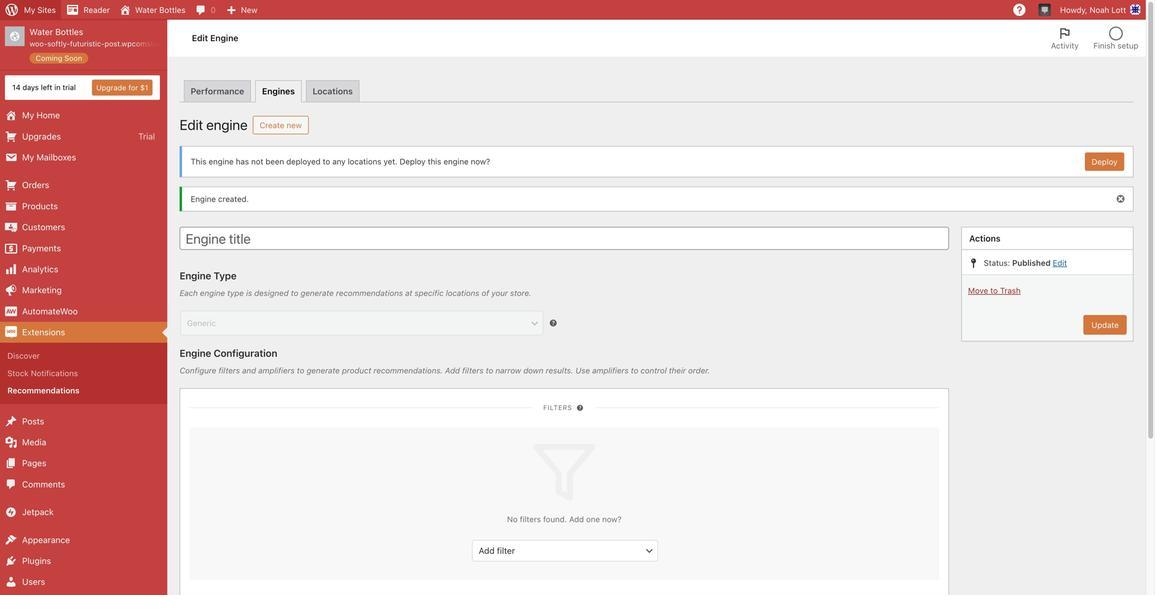 Task type: describe. For each thing, give the bounding box(es) containing it.
status:
[[984, 258, 1010, 268]]

jetpack
[[22, 507, 54, 517]]

automatewoo
[[22, 306, 78, 316]]

add filters to narrow down recommendation results. image
[[576, 404, 585, 414]]

2 deploy from the left
[[1092, 157, 1118, 166]]

water bottles woo-softly-futuristic-post.wpcomstaging.com coming soon
[[30, 27, 189, 62]]

actions
[[970, 233, 1001, 244]]

14 days left in trial
[[12, 83, 76, 92]]

their
[[669, 366, 686, 375]]

store.
[[510, 289, 532, 298]]

1 horizontal spatial now?
[[602, 515, 622, 524]]

move to trash link
[[968, 286, 1021, 295]]

your
[[491, 289, 508, 298]]

customers link
[[0, 217, 167, 238]]

title
[[229, 231, 251, 247]]

extensions link
[[0, 322, 167, 343]]

0 vertical spatial now?
[[471, 157, 490, 166]]

each
[[180, 289, 198, 298]]

at
[[405, 289, 413, 298]]

media
[[22, 437, 46, 448]]

my for my home
[[22, 110, 34, 120]]

products
[[22, 201, 58, 211]]

left
[[41, 83, 52, 92]]

my mailboxes link
[[0, 147, 167, 168]]

reader
[[84, 5, 110, 14]]

choose an engine type to see a list of supported locations. when you deploy this engine, you will be able to choose its precise location. image
[[548, 319, 558, 329]]

softly-
[[47, 39, 70, 48]]

sites
[[37, 5, 56, 14]]

performance link
[[184, 80, 251, 102]]

engine right this
[[444, 157, 469, 166]]

days
[[23, 83, 39, 92]]

0 vertical spatial add
[[445, 366, 460, 375]]

toolbar navigation
[[0, 0, 1146, 22]]

is
[[246, 289, 252, 298]]

activity
[[1051, 41, 1079, 50]]

posts
[[22, 416, 44, 427]]

move to trash
[[968, 286, 1021, 295]]

water for water bottles
[[135, 5, 157, 14]]

filters for configure
[[219, 366, 240, 375]]

engine type
[[180, 270, 237, 282]]

soon
[[64, 54, 82, 62]]

engine for configuration
[[180, 348, 211, 359]]

locations link
[[306, 80, 360, 102]]

users link
[[0, 572, 167, 593]]

plugins link
[[0, 551, 167, 572]]

configuration
[[214, 348, 277, 359]]

jetpack link
[[0, 502, 167, 523]]

activity button
[[1044, 20, 1086, 57]]

my sites
[[24, 5, 56, 14]]

mailboxes
[[36, 152, 76, 162]]

deploy link
[[1085, 153, 1125, 171]]

recommendations
[[336, 289, 403, 298]]

create
[[260, 121, 284, 130]]

0 vertical spatial generate
[[301, 289, 334, 298]]

tab list containing activity
[[1044, 20, 1146, 57]]

engine for this engine has not been deployed to any locations yet. deploy this engine now?
[[209, 157, 234, 166]]

engine for edit engine
[[206, 117, 248, 133]]

filters
[[544, 404, 572, 412]]

posts link
[[0, 411, 167, 432]]

to left control
[[631, 366, 639, 375]]

engine for created.
[[191, 194, 216, 204]]

upgrades
[[22, 131, 61, 141]]

finish
[[1094, 41, 1116, 50]]

my for my mailboxes
[[22, 152, 34, 162]]

create new
[[260, 121, 302, 130]]

new
[[241, 5, 258, 14]]

stock notifications
[[7, 369, 78, 378]]

plugins
[[22, 556, 51, 566]]

engine configuration
[[180, 348, 277, 359]]

stock notifications link
[[0, 365, 167, 382]]

down
[[523, 366, 544, 375]]

trial
[[138, 131, 155, 141]]

been
[[266, 157, 284, 166]]

pages
[[22, 458, 46, 469]]

edit engine
[[192, 33, 238, 43]]

1 horizontal spatial locations
[[446, 289, 480, 298]]

my home
[[22, 110, 60, 120]]

one
[[586, 515, 600, 524]]

products link
[[0, 196, 167, 217]]

created.
[[218, 194, 249, 204]]

engines link
[[255, 80, 302, 102]]

new link
[[221, 0, 262, 20]]

marketing link
[[0, 280, 167, 301]]

my for my sites
[[24, 5, 35, 14]]

main menu navigation
[[0, 20, 189, 596]]

water bottles
[[135, 5, 186, 14]]

1 deploy from the left
[[400, 157, 426, 166]]

new
[[287, 121, 302, 130]]

discover link
[[0, 347, 167, 365]]

bottles for water bottles woo-softly-futuristic-post.wpcomstaging.com coming soon
[[55, 27, 83, 37]]

0
[[211, 5, 216, 14]]

no filters found. add one now?
[[507, 515, 622, 524]]

this
[[191, 157, 206, 166]]

edit button
[[1053, 258, 1067, 268]]

media link
[[0, 432, 167, 453]]

comments link
[[0, 474, 167, 495]]

howdy, noah lott
[[1060, 5, 1126, 14]]

type
[[227, 289, 244, 298]]

finish setup button
[[1086, 20, 1146, 57]]

1 vertical spatial add
[[569, 515, 584, 524]]

edit engine
[[180, 117, 248, 133]]

lott
[[1112, 5, 1126, 14]]



Task type: locate. For each thing, give the bounding box(es) containing it.
published
[[1013, 258, 1051, 268]]

1 vertical spatial bottles
[[55, 27, 83, 37]]

to left any
[[323, 157, 330, 166]]

engine up each
[[180, 270, 211, 282]]

engine left title
[[186, 231, 226, 247]]

2 vertical spatial edit
[[1053, 258, 1067, 268]]

comments
[[22, 480, 65, 490]]

engine for each engine type is designed to generate recommendations at specific locations of your store.
[[200, 289, 225, 298]]

edit right published
[[1053, 258, 1067, 268]]

my mailboxes
[[22, 152, 76, 162]]

customers
[[22, 222, 65, 232]]

appearance link
[[0, 530, 167, 551]]

add right recommendations.
[[445, 366, 460, 375]]

generate right the designed
[[301, 289, 334, 298]]

filters for no
[[520, 515, 541, 524]]

to right the designed
[[291, 289, 298, 298]]

discover
[[7, 351, 40, 361]]

this
[[428, 157, 441, 166]]

upgrade for $1
[[96, 83, 148, 92]]

move
[[968, 286, 988, 295]]

tab list
[[1044, 20, 1146, 57]]

water up post.wpcomstaging.com
[[135, 5, 157, 14]]

0 vertical spatial bottles
[[159, 5, 186, 14]]

bottles
[[159, 5, 186, 14], [55, 27, 83, 37]]

pages link
[[0, 453, 167, 474]]

1 vertical spatial now?
[[602, 515, 622, 524]]

water for water bottles woo-softly-futuristic-post.wpcomstaging.com coming soon
[[30, 27, 53, 37]]

1 horizontal spatial bottles
[[159, 5, 186, 14]]

0 vertical spatial locations
[[348, 157, 382, 166]]

generate
[[301, 289, 334, 298], [307, 366, 340, 375]]

deployed
[[286, 157, 321, 166]]

1 amplifiers from the left
[[258, 366, 295, 375]]

howdy,
[[1060, 5, 1088, 14]]

create new link
[[253, 116, 309, 134]]

1 vertical spatial locations
[[446, 289, 480, 298]]

trial
[[63, 83, 76, 92]]

generate left product
[[307, 366, 340, 375]]

upgrade
[[96, 83, 126, 92]]

reader link
[[61, 0, 115, 20]]

1 horizontal spatial water
[[135, 5, 157, 14]]

bottles left 0 link
[[159, 5, 186, 14]]

in
[[54, 83, 61, 92]]

add
[[445, 366, 460, 375], [569, 515, 584, 524]]

type
[[214, 270, 237, 282]]

0 horizontal spatial locations
[[348, 157, 382, 166]]

0 vertical spatial water
[[135, 5, 157, 14]]

my left "sites"
[[24, 5, 35, 14]]

1 horizontal spatial amplifiers
[[592, 366, 629, 375]]

engine for type
[[180, 270, 211, 282]]

configure
[[180, 366, 216, 375]]

payments
[[22, 243, 61, 253]]

filters down engine configuration
[[219, 366, 240, 375]]

0 horizontal spatial filters
[[219, 366, 240, 375]]

edit down 0 link
[[192, 33, 208, 43]]

setup
[[1118, 41, 1139, 50]]

locations right any
[[348, 157, 382, 166]]

not
[[251, 157, 263, 166]]

has
[[236, 157, 249, 166]]

locations
[[348, 157, 382, 166], [446, 289, 480, 298]]

0 horizontal spatial amplifiers
[[258, 366, 295, 375]]

each engine type is designed to generate recommendations at specific locations of your store.
[[180, 289, 532, 298]]

filters
[[219, 366, 240, 375], [462, 366, 484, 375], [520, 515, 541, 524]]

bottles up softly-
[[55, 27, 83, 37]]

engine
[[206, 117, 248, 133], [209, 157, 234, 166], [444, 157, 469, 166], [200, 289, 225, 298]]

bottles inside toolbar navigation
[[159, 5, 186, 14]]

and
[[242, 366, 256, 375]]

1 vertical spatial edit
[[180, 117, 203, 133]]

1 vertical spatial generate
[[307, 366, 340, 375]]

orders link
[[0, 175, 167, 196]]

14
[[12, 83, 20, 92]]

configure filters and amplifiers to generate product recommendations. add filters to narrow down results. use amplifiers to control their order.
[[180, 366, 710, 375]]

0 horizontal spatial add
[[445, 366, 460, 375]]

water
[[135, 5, 157, 14], [30, 27, 53, 37]]

0 horizontal spatial water
[[30, 27, 53, 37]]

woo-
[[30, 39, 47, 48]]

any
[[333, 157, 346, 166]]

automatewoo link
[[0, 301, 167, 322]]

orders
[[22, 180, 49, 190]]

filters left narrow
[[462, 366, 484, 375]]

1 horizontal spatial add
[[569, 515, 584, 524]]

no
[[507, 515, 518, 524]]

Engine title text field
[[180, 227, 949, 250]]

recommendations
[[7, 386, 80, 395]]

1 horizontal spatial filters
[[462, 366, 484, 375]]

engine left has
[[209, 157, 234, 166]]

results.
[[546, 366, 573, 375]]

2 vertical spatial my
[[22, 152, 34, 162]]

extensions
[[22, 327, 65, 337]]

my down upgrades
[[22, 152, 34, 162]]

edit up this
[[180, 117, 203, 133]]

$1
[[140, 83, 148, 92]]

product
[[342, 366, 371, 375]]

amplifiers right use
[[592, 366, 629, 375]]

upgrade for $1 button
[[92, 80, 153, 96]]

post.wpcomstaging.com
[[105, 39, 189, 48]]

trash
[[1000, 286, 1021, 295]]

analytics link
[[0, 259, 167, 280]]

2 amplifiers from the left
[[592, 366, 629, 375]]

marketing
[[22, 285, 62, 295]]

finish setup
[[1094, 41, 1139, 50]]

1 vertical spatial water
[[30, 27, 53, 37]]

0 vertical spatial edit
[[192, 33, 208, 43]]

0 vertical spatial my
[[24, 5, 35, 14]]

amplifiers right and
[[258, 366, 295, 375]]

my
[[24, 5, 35, 14], [22, 110, 34, 120], [22, 152, 34, 162]]

locations
[[313, 86, 353, 96]]

filters right no
[[520, 515, 541, 524]]

notification image
[[1040, 4, 1050, 14]]

to right move
[[991, 286, 998, 295]]

0 horizontal spatial deploy
[[400, 157, 426, 166]]

engine title
[[186, 231, 251, 247]]

1 horizontal spatial deploy
[[1092, 157, 1118, 166]]

engine left created.
[[191, 194, 216, 204]]

now? right this
[[471, 157, 490, 166]]

my inside toolbar navigation
[[24, 5, 35, 14]]

amplifiers
[[258, 366, 295, 375], [592, 366, 629, 375]]

engine down 0
[[210, 33, 238, 43]]

recommendations.
[[374, 366, 443, 375]]

found.
[[543, 515, 567, 524]]

0 link
[[190, 0, 221, 20]]

locations left of
[[446, 289, 480, 298]]

2 horizontal spatial filters
[[520, 515, 541, 524]]

water inside water bottles woo-softly-futuristic-post.wpcomstaging.com coming soon
[[30, 27, 53, 37]]

0 horizontal spatial bottles
[[55, 27, 83, 37]]

water up woo-
[[30, 27, 53, 37]]

appearance
[[22, 535, 70, 545]]

specific
[[415, 289, 444, 298]]

engine down engine type
[[200, 289, 225, 298]]

water inside water bottles link
[[135, 5, 157, 14]]

of
[[482, 289, 489, 298]]

to right and
[[297, 366, 304, 375]]

edit for edit engine
[[180, 117, 203, 133]]

add left one
[[569, 515, 584, 524]]

my home link
[[0, 105, 167, 126]]

to
[[323, 157, 330, 166], [991, 286, 998, 295], [291, 289, 298, 298], [297, 366, 304, 375], [486, 366, 493, 375], [631, 366, 639, 375]]

edit for edit engine
[[192, 33, 208, 43]]

to left narrow
[[486, 366, 493, 375]]

engine up configure at the bottom left of the page
[[180, 348, 211, 359]]

0 horizontal spatial now?
[[471, 157, 490, 166]]

my left home
[[22, 110, 34, 120]]

engine down performance
[[206, 117, 248, 133]]

engines
[[262, 86, 295, 96]]

my sites link
[[0, 0, 61, 20]]

None submit
[[1084, 315, 1127, 335]]

noah
[[1090, 5, 1110, 14]]

bottles inside water bottles woo-softly-futuristic-post.wpcomstaging.com coming soon
[[55, 27, 83, 37]]

bottles for water bottles
[[159, 5, 186, 14]]

now? right one
[[602, 515, 622, 524]]

1 vertical spatial my
[[22, 110, 34, 120]]

engine for title
[[186, 231, 226, 247]]



Task type: vqa. For each thing, say whether or not it's contained in the screenshot.
topmost Add
yes



